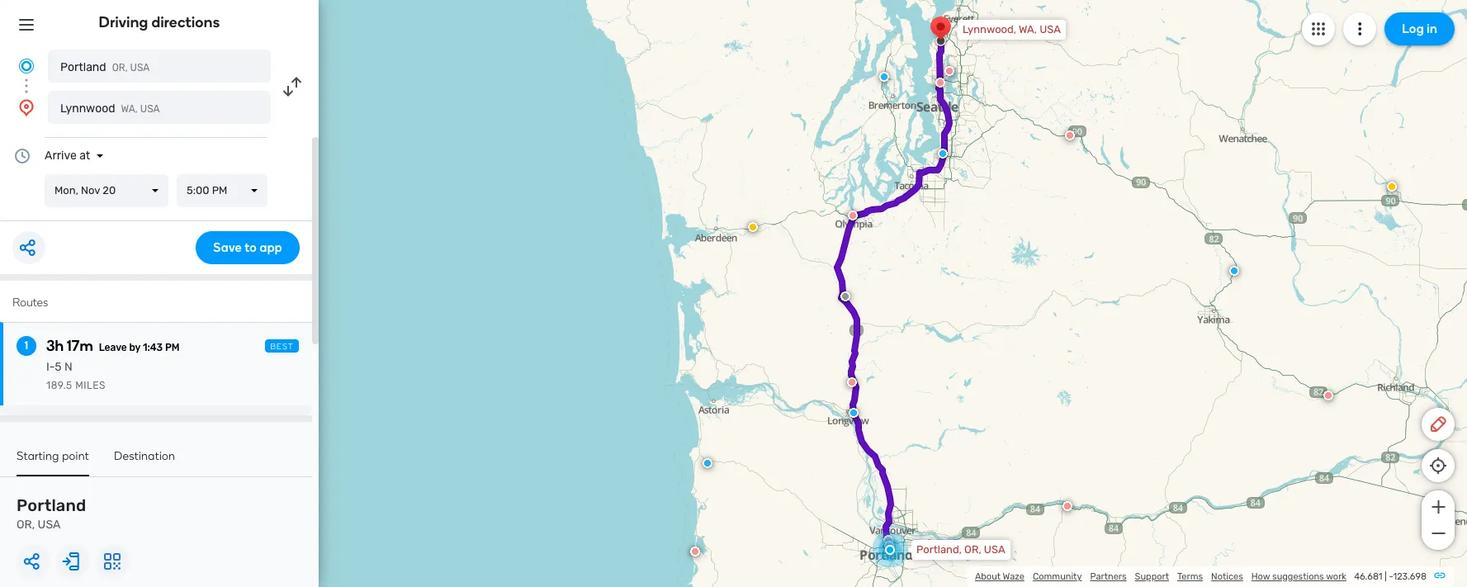 Task type: describe. For each thing, give the bounding box(es) containing it.
usa up about waze link
[[984, 543, 1006, 556]]

miles
[[75, 380, 106, 392]]

current location image
[[17, 56, 36, 76]]

5:00 pm list box
[[177, 174, 268, 207]]

i-5 n 189.5 miles
[[46, 360, 106, 392]]

lynnwood, wa, usa
[[963, 23, 1061, 36]]

1:43
[[143, 342, 163, 354]]

17m
[[67, 337, 93, 355]]

0 horizontal spatial or,
[[17, 518, 35, 532]]

notices link
[[1212, 572, 1244, 582]]

driving directions
[[99, 13, 220, 31]]

mon,
[[55, 184, 78, 197]]

destination button
[[114, 449, 175, 475]]

link image
[[1434, 569, 1447, 582]]

terms
[[1178, 572, 1204, 582]]

mon, nov 20 list box
[[45, 174, 169, 207]]

directions
[[152, 13, 220, 31]]

3h 17m leave by 1:43 pm
[[46, 337, 180, 355]]

portland, or, usa
[[917, 543, 1006, 556]]

leave
[[99, 342, 127, 354]]

1 horizontal spatial police image
[[880, 72, 890, 82]]

1 horizontal spatial police image
[[1230, 266, 1240, 276]]

189.5
[[46, 380, 72, 392]]

about
[[975, 572, 1001, 582]]

starting point button
[[17, 449, 89, 477]]

point
[[62, 449, 89, 463]]

work
[[1327, 572, 1347, 582]]

hazard image
[[748, 222, 758, 232]]

1 vertical spatial police image
[[938, 149, 948, 159]]

lynnwood wa, usa
[[60, 102, 160, 116]]

about waze community partners support terms notices how suggestions work 46.681 | -123.698
[[975, 572, 1427, 582]]

1 horizontal spatial or,
[[112, 62, 128, 74]]

arrive at
[[45, 149, 90, 163]]

5:00 pm
[[187, 184, 228, 197]]

best
[[270, 342, 294, 352]]

by
[[129, 342, 141, 354]]

routes
[[12, 296, 48, 310]]

usa down 'starting point' button
[[38, 518, 61, 532]]

clock image
[[12, 146, 32, 166]]

5
[[55, 360, 62, 374]]

location image
[[17, 97, 36, 117]]

usa right lynnwood,
[[1040, 23, 1061, 36]]

0 vertical spatial portland or, usa
[[60, 60, 150, 74]]

nov
[[81, 184, 100, 197]]

usa down driving at top
[[130, 62, 150, 74]]

starting
[[17, 449, 59, 463]]

20
[[103, 184, 116, 197]]

i-
[[46, 360, 55, 374]]

3h
[[46, 337, 64, 355]]

1 vertical spatial police image
[[849, 408, 859, 418]]

support link
[[1135, 572, 1170, 582]]

hazard image
[[1388, 182, 1398, 192]]

zoom out image
[[1429, 524, 1449, 543]]

lynnwood,
[[963, 23, 1017, 36]]



Task type: vqa. For each thing, say whether or not it's contained in the screenshot.
work on the right bottom of the page
yes



Task type: locate. For each thing, give the bounding box(es) containing it.
portland down 'starting point' button
[[17, 496, 86, 515]]

2 horizontal spatial or,
[[965, 543, 982, 556]]

0 vertical spatial wa,
[[1019, 23, 1037, 36]]

1 vertical spatial portland or, usa
[[17, 496, 86, 532]]

portland or, usa
[[60, 60, 150, 74], [17, 496, 86, 532]]

portland or, usa down 'starting point' button
[[17, 496, 86, 532]]

zoom in image
[[1429, 497, 1449, 517]]

mon, nov 20
[[55, 184, 116, 197]]

0 vertical spatial police image
[[1230, 266, 1240, 276]]

2 horizontal spatial police image
[[938, 149, 948, 159]]

5:00
[[187, 184, 209, 197]]

accident image
[[841, 292, 851, 301]]

starting point
[[17, 449, 89, 463]]

partners link
[[1091, 572, 1127, 582]]

arrive
[[45, 149, 77, 163]]

road closed image
[[936, 78, 946, 88], [1066, 131, 1075, 140], [884, 535, 894, 545], [885, 541, 895, 551]]

wa, for lynnwood,
[[1019, 23, 1037, 36]]

0 vertical spatial or,
[[112, 62, 128, 74]]

0 vertical spatial pm
[[212, 184, 228, 197]]

wa, right the lynnwood
[[121, 103, 138, 115]]

0 vertical spatial portland
[[60, 60, 106, 74]]

community
[[1033, 572, 1082, 582]]

1 horizontal spatial pm
[[212, 184, 228, 197]]

or, up lynnwood wa, usa on the left top of page
[[112, 62, 128, 74]]

pm right 1:43
[[165, 342, 180, 354]]

how suggestions work link
[[1252, 572, 1347, 582]]

0 vertical spatial police image
[[880, 72, 890, 82]]

2 vertical spatial police image
[[703, 458, 713, 468]]

destination
[[114, 449, 175, 463]]

46.681
[[1355, 572, 1383, 582]]

pencil image
[[1429, 415, 1449, 434]]

0 horizontal spatial police image
[[849, 408, 859, 418]]

pm inside 3h 17m leave by 1:43 pm
[[165, 342, 180, 354]]

how
[[1252, 572, 1271, 582]]

or, up about
[[965, 543, 982, 556]]

-
[[1390, 572, 1394, 582]]

waze
[[1003, 572, 1025, 582]]

portland up the lynnwood
[[60, 60, 106, 74]]

or, down 'starting point' button
[[17, 518, 35, 532]]

police image
[[880, 72, 890, 82], [938, 149, 948, 159], [703, 458, 713, 468]]

partners
[[1091, 572, 1127, 582]]

portland,
[[917, 543, 962, 556]]

driving
[[99, 13, 148, 31]]

at
[[79, 149, 90, 163]]

0 horizontal spatial pm
[[165, 342, 180, 354]]

usa
[[1040, 23, 1061, 36], [130, 62, 150, 74], [140, 103, 160, 115], [38, 518, 61, 532], [984, 543, 1006, 556]]

road closed image
[[945, 66, 955, 76], [848, 211, 858, 221], [847, 377, 857, 387], [1324, 391, 1334, 401], [1063, 501, 1073, 511], [691, 547, 700, 557]]

pm
[[212, 184, 228, 197], [165, 342, 180, 354]]

1 vertical spatial or,
[[17, 518, 35, 532]]

pm inside list box
[[212, 184, 228, 197]]

about waze link
[[975, 572, 1025, 582]]

or,
[[112, 62, 128, 74], [17, 518, 35, 532], [965, 543, 982, 556]]

notices
[[1212, 572, 1244, 582]]

wa, inside lynnwood wa, usa
[[121, 103, 138, 115]]

support
[[1135, 572, 1170, 582]]

wa,
[[1019, 23, 1037, 36], [121, 103, 138, 115]]

usa right the lynnwood
[[140, 103, 160, 115]]

n
[[65, 360, 73, 374]]

portland or, usa up lynnwood wa, usa on the left top of page
[[60, 60, 150, 74]]

wa, for lynnwood
[[121, 103, 138, 115]]

terms link
[[1178, 572, 1204, 582]]

1 vertical spatial pm
[[165, 342, 180, 354]]

0 horizontal spatial police image
[[703, 458, 713, 468]]

123.698
[[1394, 572, 1427, 582]]

2 vertical spatial or,
[[965, 543, 982, 556]]

1 vertical spatial wa,
[[121, 103, 138, 115]]

lynnwood
[[60, 102, 115, 116]]

1
[[25, 339, 28, 353]]

portland
[[60, 60, 106, 74], [17, 496, 86, 515]]

1 horizontal spatial wa,
[[1019, 23, 1037, 36]]

usa inside lynnwood wa, usa
[[140, 103, 160, 115]]

community link
[[1033, 572, 1082, 582]]

|
[[1385, 572, 1388, 582]]

0 horizontal spatial wa,
[[121, 103, 138, 115]]

police image
[[1230, 266, 1240, 276], [849, 408, 859, 418]]

pm right 5:00 on the top left of the page
[[212, 184, 228, 197]]

suggestions
[[1273, 572, 1325, 582]]

wa, right lynnwood,
[[1019, 23, 1037, 36]]

1 vertical spatial portland
[[17, 496, 86, 515]]



